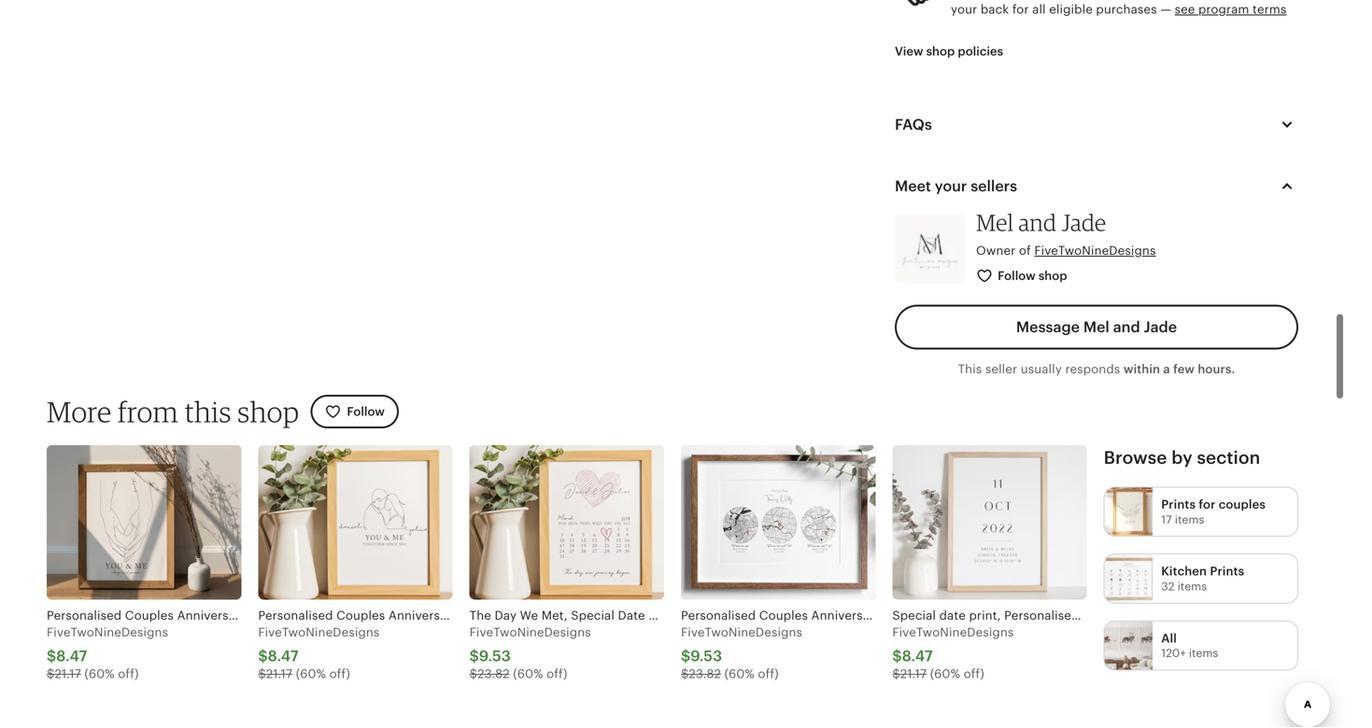 Task type: vqa. For each thing, say whether or not it's contained in the screenshot.
Meet
yes



Task type: describe. For each thing, give the bounding box(es) containing it.
off) for personalised couples anniversary print, valentines gift for him & her, holding hands line art, personalised anniversary gift, couple gift 'image'
[[118, 667, 139, 682]]

fivetwoninedesigns for "personalised couples anniversary print, valentines gift for him & her, our love story print, anniversary gift, personalised couple gift" image
[[681, 626, 803, 640]]

fivetwoninedesigns $ 8.47 $ 21.17 (60% off) for personalised couples anniversary print, valentines gift for him & her, holding hands line art, personalised anniversary gift, couple gift 'image'
[[47, 626, 168, 682]]

personalised couples anniversary print, valentines gift for him & her, our love story print, anniversary gift, personalised couple gift image
[[681, 446, 876, 600]]

follow for follow shop
[[998, 269, 1036, 283]]

see program terms link
[[1175, 2, 1287, 16]]

responds
[[1066, 363, 1121, 377]]

items inside prints for couples 17 items
[[1175, 514, 1205, 526]]

usually
[[1021, 363, 1062, 377]]

see more listings in the kitchen prints section image
[[1105, 555, 1153, 603]]

follow shop
[[998, 269, 1068, 283]]

message mel and jade
[[1017, 319, 1177, 336]]

fivetwoninedesigns for special date print, personalised couple anniversary print, valentine day gift, personalised gift for him & her, gift for wife husband 'image'
[[893, 626, 1014, 640]]

23.82 for "personalised couples anniversary print, valentines gift for him & her, our love story print, anniversary gift, personalised couple gift" image
[[689, 667, 721, 682]]

of
[[1019, 244, 1031, 258]]

message mel and jade button
[[895, 305, 1299, 350]]

32
[[1162, 581, 1175, 593]]

fivetwoninedesigns for personalised couples anniversary print | personalised gift for her & him | valentines gift | gift for wife husband girlfriend image
[[258, 626, 380, 640]]

9.53 for "personalised couples anniversary print, valentines gift for him & her, our love story print, anniversary gift, personalised couple gift" image
[[691, 648, 722, 665]]

mel and jade owner of fivetwoninedesigns
[[976, 209, 1156, 258]]

mel and jade image
[[895, 214, 965, 284]]

120+
[[1162, 648, 1186, 660]]

browse
[[1104, 448, 1168, 468]]

for
[[1199, 498, 1216, 512]]

prints for couples 17 items
[[1162, 498, 1266, 526]]

off) for "personalised couples anniversary print, valentines gift for him & her, our love story print, anniversary gift, personalised couple gift" image
[[758, 667, 779, 682]]

fivetwoninedesigns link
[[1035, 244, 1156, 258]]

shop for follow
[[1039, 269, 1068, 283]]

this
[[958, 363, 982, 377]]

owner
[[976, 244, 1016, 258]]

your
[[935, 178, 967, 195]]

faqs button
[[878, 102, 1316, 147]]

a
[[1164, 363, 1171, 377]]

off) for special date print, personalised couple anniversary print, valentine day gift, personalised gift for him & her, gift for wife husband 'image'
[[964, 667, 985, 682]]

8.47 for special date print, personalised couple anniversary print, valentine day gift, personalised gift for him & her, gift for wife husband 'image'
[[902, 648, 933, 665]]

follow shop button
[[962, 259, 1083, 294]]

by
[[1172, 448, 1193, 468]]

fivetwoninedesigns for the day we met, special date print, personalised anniversary print, gift for wife husband girlfriend, personalised valentines gift image
[[470, 626, 591, 640]]

off) for personalised couples anniversary print | personalised gift for her & him | valentines gift | gift for wife husband girlfriend image
[[329, 667, 350, 682]]

meet your sellers button
[[878, 164, 1316, 209]]

view shop policies
[[895, 45, 1004, 59]]

8.47 for personalised couples anniversary print, valentines gift for him & her, holding hands line art, personalised anniversary gift, couple gift 'image'
[[56, 648, 87, 665]]

prints inside kitchen prints 32 items
[[1210, 565, 1245, 579]]

special date print, personalised couple anniversary print, valentine day gift, personalised gift for him & her, gift for wife husband image
[[893, 446, 1087, 600]]

(60% for "personalised couples anniversary print, valentines gift for him & her, our love story print, anniversary gift, personalised couple gift" image
[[725, 667, 755, 682]]

this seller usually responds within a few hours.
[[958, 363, 1236, 377]]

off) for the day we met, special date print, personalised anniversary print, gift for wife husband girlfriend, personalised valentines gift image
[[547, 667, 568, 682]]

message
[[1017, 319, 1080, 336]]

view
[[895, 45, 924, 59]]

fivetwoninedesigns $ 8.47 $ 21.17 (60% off) for special date print, personalised couple anniversary print, valentine day gift, personalised gift for him & her, gift for wife husband 'image'
[[893, 626, 1014, 682]]

view shop policies button
[[881, 35, 1018, 69]]

see more listings in the all section image
[[1105, 622, 1153, 670]]

fivetwoninedesigns $ 8.47 $ 21.17 (60% off) for personalised couples anniversary print | personalised gift for her & him | valentines gift | gift for wife husband girlfriend image
[[258, 626, 380, 682]]

2 vertical spatial shop
[[238, 395, 299, 429]]

hours.
[[1198, 363, 1236, 377]]

23.82 for the day we met, special date print, personalised anniversary print, gift for wife husband girlfriend, personalised valentines gift image
[[478, 667, 510, 682]]



Task type: locate. For each thing, give the bounding box(es) containing it.
21.17 for personalised couples anniversary print, valentines gift for him & her, holding hands line art, personalised anniversary gift, couple gift 'image'
[[55, 667, 81, 682]]

jade
[[1062, 209, 1107, 236], [1144, 319, 1177, 336]]

(60% for personalised couples anniversary print | personalised gift for her & him | valentines gift | gift for wife husband girlfriend image
[[296, 667, 326, 682]]

jade up fivetwoninedesigns link
[[1062, 209, 1107, 236]]

2 horizontal spatial 21.17
[[901, 667, 927, 682]]

meet
[[895, 178, 931, 195]]

8.47 for personalised couples anniversary print | personalised gift for her & him | valentines gift | gift for wife husband girlfriend image
[[268, 648, 299, 665]]

and up within
[[1114, 319, 1141, 336]]

all 120+ items
[[1162, 632, 1219, 660]]

more from this shop
[[47, 395, 299, 429]]

items right the 17
[[1175, 514, 1205, 526]]

1 vertical spatial prints
[[1210, 565, 1245, 579]]

1 horizontal spatial prints
[[1210, 565, 1245, 579]]

1 horizontal spatial mel
[[1084, 319, 1110, 336]]

2 off) from the left
[[329, 667, 350, 682]]

follow button
[[311, 395, 399, 429]]

9.53
[[479, 648, 511, 665], [691, 648, 722, 665]]

1 horizontal spatial follow
[[998, 269, 1036, 283]]

23.82
[[478, 667, 510, 682], [689, 667, 721, 682]]

fivetwoninedesigns $ 9.53 $ 23.82 (60% off) for the day we met, special date print, personalised anniversary print, gift for wife husband girlfriend, personalised valentines gift image
[[470, 626, 591, 682]]

3 21.17 from the left
[[901, 667, 927, 682]]

(60% for the day we met, special date print, personalised anniversary print, gift for wife husband girlfriend, personalised valentines gift image
[[513, 667, 543, 682]]

2 23.82 from the left
[[689, 667, 721, 682]]

1 vertical spatial follow
[[347, 405, 385, 419]]

2 (60% from the left
[[296, 667, 326, 682]]

1 21.17 from the left
[[55, 667, 81, 682]]

1 vertical spatial items
[[1178, 581, 1207, 593]]

2 vertical spatial items
[[1189, 648, 1219, 660]]

0 vertical spatial and
[[1019, 209, 1057, 236]]

0 horizontal spatial fivetwoninedesigns $ 8.47 $ 21.17 (60% off)
[[47, 626, 168, 682]]

1 off) from the left
[[118, 667, 139, 682]]

3 off) from the left
[[547, 667, 568, 682]]

and inside mel and jade owner of fivetwoninedesigns
[[1019, 209, 1057, 236]]

sellers
[[971, 178, 1018, 195]]

0 horizontal spatial jade
[[1062, 209, 1107, 236]]

section
[[1197, 448, 1261, 468]]

2 horizontal spatial 8.47
[[902, 648, 933, 665]]

meet your sellers
[[895, 178, 1018, 195]]

prints inside prints for couples 17 items
[[1162, 498, 1196, 512]]

follow for follow
[[347, 405, 385, 419]]

0 vertical spatial items
[[1175, 514, 1205, 526]]

mel inside button
[[1084, 319, 1110, 336]]

0 horizontal spatial follow
[[347, 405, 385, 419]]

see program terms
[[1175, 2, 1287, 16]]

see more listings in the prints for couples section image
[[1105, 488, 1153, 537]]

1 horizontal spatial 21.17
[[266, 667, 293, 682]]

and up of
[[1019, 209, 1057, 236]]

the day we met, special date print, personalised anniversary print, gift for wife husband girlfriend, personalised valentines gift image
[[470, 446, 664, 600]]

17
[[1162, 514, 1172, 526]]

few
[[1174, 363, 1195, 377]]

0 vertical spatial follow
[[998, 269, 1036, 283]]

1 horizontal spatial fivetwoninedesigns $ 9.53 $ 23.82 (60% off)
[[681, 626, 803, 682]]

and inside button
[[1114, 319, 1141, 336]]

mel up this seller usually responds within a few hours.
[[1084, 319, 1110, 336]]

policies
[[958, 45, 1004, 59]]

8.47
[[56, 648, 87, 665], [268, 648, 299, 665], [902, 648, 933, 665]]

5 off) from the left
[[964, 667, 985, 682]]

1 fivetwoninedesigns $ 9.53 $ 23.82 (60% off) from the left
[[470, 626, 591, 682]]

fivetwoninedesigns
[[1035, 244, 1156, 258], [47, 626, 168, 640], [258, 626, 380, 640], [470, 626, 591, 640], [681, 626, 803, 640], [893, 626, 1014, 640]]

2 horizontal spatial fivetwoninedesigns $ 8.47 $ 21.17 (60% off)
[[893, 626, 1014, 682]]

follow
[[998, 269, 1036, 283], [347, 405, 385, 419]]

1 fivetwoninedesigns $ 8.47 $ 21.17 (60% off) from the left
[[47, 626, 168, 682]]

9.53 for the day we met, special date print, personalised anniversary print, gift for wife husband girlfriend, personalised valentines gift image
[[479, 648, 511, 665]]

1 horizontal spatial fivetwoninedesigns $ 8.47 $ 21.17 (60% off)
[[258, 626, 380, 682]]

4 off) from the left
[[758, 667, 779, 682]]

items inside kitchen prints 32 items
[[1178, 581, 1207, 593]]

3 8.47 from the left
[[902, 648, 933, 665]]

fivetwoninedesigns $ 9.53 $ 23.82 (60% off) for "personalised couples anniversary print, valentines gift for him & her, our love story print, anniversary gift, personalised couple gift" image
[[681, 626, 803, 682]]

1 horizontal spatial 9.53
[[691, 648, 722, 665]]

items
[[1175, 514, 1205, 526], [1178, 581, 1207, 593], [1189, 648, 1219, 660]]

within
[[1124, 363, 1161, 377]]

prints up the 17
[[1162, 498, 1196, 512]]

shop right "this"
[[238, 395, 299, 429]]

fivetwoninedesigns $ 9.53 $ 23.82 (60% off)
[[470, 626, 591, 682], [681, 626, 803, 682]]

items inside all 120+ items
[[1189, 648, 1219, 660]]

2 21.17 from the left
[[266, 667, 293, 682]]

personalised couples anniversary print | personalised gift for her & him | valentines gift | gift for wife husband girlfriend image
[[258, 446, 453, 600]]

2 8.47 from the left
[[268, 648, 299, 665]]

21.17 for special date print, personalised couple anniversary print, valentine day gift, personalised gift for him & her, gift for wife husband 'image'
[[901, 667, 927, 682]]

couples
[[1219, 498, 1266, 512]]

(60% for special date print, personalised couple anniversary print, valentine day gift, personalised gift for him & her, gift for wife husband 'image'
[[930, 667, 961, 682]]

1 vertical spatial shop
[[1039, 269, 1068, 283]]

terms
[[1253, 2, 1287, 16]]

follow inside 'button'
[[347, 405, 385, 419]]

all
[[1162, 632, 1177, 646]]

5 (60% from the left
[[930, 667, 961, 682]]

items down kitchen
[[1178, 581, 1207, 593]]

1 9.53 from the left
[[479, 648, 511, 665]]

kitchen
[[1162, 565, 1207, 579]]

faqs
[[895, 116, 932, 133]]

from
[[118, 395, 179, 429]]

0 vertical spatial prints
[[1162, 498, 1196, 512]]

1 (60% from the left
[[84, 667, 115, 682]]

1 horizontal spatial shop
[[927, 45, 955, 59]]

0 vertical spatial jade
[[1062, 209, 1107, 236]]

shop down mel and jade owner of fivetwoninedesigns
[[1039, 269, 1068, 283]]

0 horizontal spatial shop
[[238, 395, 299, 429]]

jade inside 'message mel and jade' button
[[1144, 319, 1177, 336]]

1 vertical spatial jade
[[1144, 319, 1177, 336]]

fivetwoninedesigns inside mel and jade owner of fivetwoninedesigns
[[1035, 244, 1156, 258]]

0 vertical spatial mel
[[976, 209, 1014, 236]]

shop inside button
[[927, 45, 955, 59]]

21.17 for personalised couples anniversary print | personalised gift for her & him | valentines gift | gift for wife husband girlfriend image
[[266, 667, 293, 682]]

(60% for personalised couples anniversary print, valentines gift for him & her, holding hands line art, personalised anniversary gift, couple gift 'image'
[[84, 667, 115, 682]]

21.17
[[55, 667, 81, 682], [266, 667, 293, 682], [901, 667, 927, 682]]

0 horizontal spatial mel
[[976, 209, 1014, 236]]

this
[[185, 395, 232, 429]]

2 9.53 from the left
[[691, 648, 722, 665]]

shop inside button
[[1039, 269, 1068, 283]]

seller
[[986, 363, 1018, 377]]

and
[[1019, 209, 1057, 236], [1114, 319, 1141, 336]]

prints
[[1162, 498, 1196, 512], [1210, 565, 1245, 579]]

3 fivetwoninedesigns $ 8.47 $ 21.17 (60% off) from the left
[[893, 626, 1014, 682]]

$
[[47, 648, 56, 665], [258, 648, 268, 665], [470, 648, 479, 665], [681, 648, 691, 665], [893, 648, 902, 665], [47, 667, 55, 682], [258, 667, 266, 682], [470, 667, 478, 682], [681, 667, 689, 682], [893, 667, 901, 682]]

mel up owner
[[976, 209, 1014, 236]]

kitchen prints 32 items
[[1162, 565, 1245, 593]]

shop
[[927, 45, 955, 59], [1039, 269, 1068, 283], [238, 395, 299, 429]]

prints right kitchen
[[1210, 565, 1245, 579]]

2 fivetwoninedesigns $ 9.53 $ 23.82 (60% off) from the left
[[681, 626, 803, 682]]

4 (60% from the left
[[725, 667, 755, 682]]

0 horizontal spatial prints
[[1162, 498, 1196, 512]]

0 horizontal spatial 23.82
[[478, 667, 510, 682]]

see
[[1175, 2, 1195, 16]]

mel
[[976, 209, 1014, 236], [1084, 319, 1110, 336]]

1 23.82 from the left
[[478, 667, 510, 682]]

1 8.47 from the left
[[56, 648, 87, 665]]

1 vertical spatial mel
[[1084, 319, 1110, 336]]

0 horizontal spatial and
[[1019, 209, 1057, 236]]

fivetwoninedesigns for personalised couples anniversary print, valentines gift for him & her, holding hands line art, personalised anniversary gift, couple gift 'image'
[[47, 626, 168, 640]]

2 horizontal spatial shop
[[1039, 269, 1068, 283]]

3 (60% from the left
[[513, 667, 543, 682]]

0 horizontal spatial fivetwoninedesigns $ 9.53 $ 23.82 (60% off)
[[470, 626, 591, 682]]

shop right view
[[927, 45, 955, 59]]

1 vertical spatial and
[[1114, 319, 1141, 336]]

1 horizontal spatial 23.82
[[689, 667, 721, 682]]

browse by section
[[1104, 448, 1261, 468]]

jade inside mel and jade owner of fivetwoninedesigns
[[1062, 209, 1107, 236]]

0 horizontal spatial 21.17
[[55, 667, 81, 682]]

more
[[47, 395, 112, 429]]

follow inside button
[[998, 269, 1036, 283]]

1 horizontal spatial jade
[[1144, 319, 1177, 336]]

1 horizontal spatial and
[[1114, 319, 1141, 336]]

0 vertical spatial shop
[[927, 45, 955, 59]]

program
[[1199, 2, 1250, 16]]

personalised couples anniversary print, valentines gift for him & her, holding hands line art, personalised anniversary gift, couple gift image
[[47, 446, 241, 600]]

mel inside mel and jade owner of fivetwoninedesigns
[[976, 209, 1014, 236]]

(60%
[[84, 667, 115, 682], [296, 667, 326, 682], [513, 667, 543, 682], [725, 667, 755, 682], [930, 667, 961, 682]]

0 horizontal spatial 8.47
[[56, 648, 87, 665]]

items right 120+
[[1189, 648, 1219, 660]]

fivetwoninedesigns $ 8.47 $ 21.17 (60% off)
[[47, 626, 168, 682], [258, 626, 380, 682], [893, 626, 1014, 682]]

shop for view
[[927, 45, 955, 59]]

jade up a
[[1144, 319, 1177, 336]]

0 horizontal spatial 9.53
[[479, 648, 511, 665]]

2 fivetwoninedesigns $ 8.47 $ 21.17 (60% off) from the left
[[258, 626, 380, 682]]

1 horizontal spatial 8.47
[[268, 648, 299, 665]]

off)
[[118, 667, 139, 682], [329, 667, 350, 682], [547, 667, 568, 682], [758, 667, 779, 682], [964, 667, 985, 682]]



